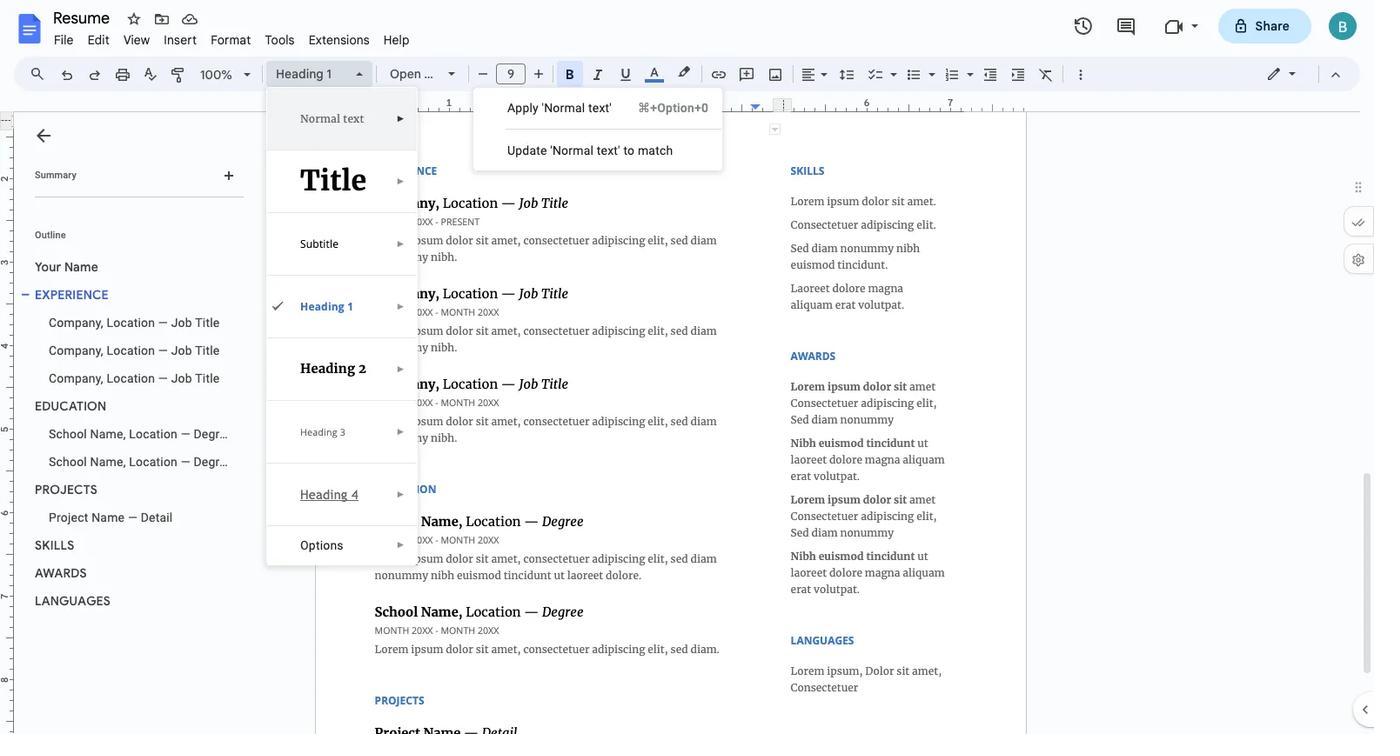 Task type: describe. For each thing, give the bounding box(es) containing it.
2 name, from the top
[[90, 455, 126, 469]]

to
[[624, 144, 635, 158]]

1 company, location — job title from the top
[[49, 316, 220, 330]]

Font size text field
[[497, 64, 525, 84]]

title inside list box
[[300, 164, 367, 198]]

options o element
[[300, 539, 349, 553]]

1 job from the top
[[171, 316, 192, 330]]

pply
[[516, 101, 539, 115]]

help
[[384, 32, 410, 48]]

o
[[300, 539, 309, 553]]

4
[[352, 487, 359, 502]]

edit menu item
[[81, 30, 117, 50]]

title list box
[[266, 87, 418, 566]]

open
[[390, 66, 421, 82]]

insert image image
[[766, 62, 786, 86]]

2 degree from the top
[[194, 455, 233, 469]]

Rename text field
[[47, 7, 120, 28]]

education
[[35, 399, 107, 414]]

mode and view toolbar
[[1253, 57, 1350, 91]]

your name
[[35, 259, 98, 275]]

3 company, from the top
[[49, 372, 103, 386]]

apply 'normal text' a element
[[507, 101, 617, 115]]

text' for a pply 'normal text'
[[588, 101, 612, 115]]

4 ► from the top
[[397, 302, 405, 312]]

share
[[1256, 18, 1290, 34]]

1 ► from the top
[[397, 114, 405, 124]]

2 company, from the top
[[49, 344, 103, 358]]

Font size field
[[496, 64, 533, 85]]

extensions menu item
[[302, 30, 377, 50]]

Zoom field
[[193, 62, 259, 88]]

menu inside title application
[[474, 88, 723, 171]]

click to select borders image
[[770, 124, 781, 135]]

heading left 3
[[300, 427, 338, 439]]

1 inside option
[[327, 66, 332, 82]]

outline heading
[[14, 229, 251, 253]]

view menu item
[[117, 30, 157, 50]]

ptions
[[309, 539, 344, 553]]

help menu item
[[377, 30, 417, 50]]

2 company, location — job title from the top
[[49, 344, 220, 358]]

outline
[[35, 230, 66, 241]]

title application
[[0, 0, 1374, 735]]

menu bar inside menu bar banner
[[47, 23, 417, 51]]

3 company, location — job title from the top
[[49, 372, 220, 386]]

format menu item
[[204, 30, 258, 50]]

pdate
[[516, 144, 547, 158]]

2 school from the top
[[49, 455, 87, 469]]

5 ► from the top
[[397, 365, 405, 374]]

name for your
[[64, 259, 98, 275]]

menu bar banner
[[0, 0, 1374, 735]]

'normal for pdate
[[550, 144, 594, 158]]

experience
[[35, 287, 109, 303]]

text color image
[[645, 62, 664, 83]]

⌘+option+0 element
[[617, 99, 709, 117]]

u
[[507, 144, 516, 158]]

text
[[343, 112, 364, 125]]

a
[[507, 101, 516, 115]]

languages
[[35, 594, 111, 609]]

project
[[49, 511, 88, 525]]



Task type: vqa. For each thing, say whether or not it's contained in the screenshot.
shape
no



Task type: locate. For each thing, give the bounding box(es) containing it.
job
[[171, 316, 192, 330], [171, 344, 192, 358], [171, 372, 192, 386]]

normal
[[300, 112, 341, 125]]

heading 4
[[300, 487, 359, 502]]

1 vertical spatial company, location — job title
[[49, 344, 220, 358]]

⌘+option+0
[[638, 101, 709, 115]]

2 ► from the top
[[397, 177, 405, 186]]

'normal right pply
[[542, 101, 585, 115]]

2
[[359, 361, 367, 377]]

name,
[[90, 427, 126, 441], [90, 455, 126, 469]]

2 vertical spatial job
[[171, 372, 192, 386]]

2 vertical spatial company, location — job title
[[49, 372, 220, 386]]

heading left the 4
[[300, 487, 348, 502]]

1 vertical spatial name,
[[90, 455, 126, 469]]

0 horizontal spatial 1
[[327, 66, 332, 82]]

1 vertical spatial school name, location — degree
[[49, 455, 233, 469]]

0 vertical spatial name
[[64, 259, 98, 275]]

heading inside option
[[276, 66, 324, 82]]

file menu item
[[47, 30, 81, 50]]

0 vertical spatial company,
[[49, 316, 103, 330]]

normal text
[[300, 112, 364, 125]]

2 school name, location — degree from the top
[[49, 455, 233, 469]]

heading 1
[[276, 66, 332, 82], [300, 299, 354, 314]]

heading down subtitle
[[300, 299, 345, 314]]

insert menu item
[[157, 30, 204, 50]]

summary
[[35, 170, 76, 181]]

tools
[[265, 32, 295, 48]]

Menus field
[[22, 62, 60, 86]]

degree
[[194, 427, 233, 441], [194, 455, 233, 469]]

1 company, from the top
[[49, 316, 103, 330]]

text' for u pdate 'normal text' to match
[[597, 144, 620, 158]]

Star checkbox
[[122, 7, 146, 31]]

skills
[[35, 538, 74, 554]]

1
[[327, 66, 332, 82], [347, 299, 354, 314]]

heading down tools
[[276, 66, 324, 82]]

sans
[[424, 66, 452, 82]]

subtitle
[[300, 237, 339, 252]]

heading
[[276, 66, 324, 82], [300, 299, 345, 314], [300, 361, 355, 377], [300, 427, 338, 439], [300, 487, 348, 502]]

school
[[49, 427, 87, 441], [49, 455, 87, 469]]

school name, location — degree down education
[[49, 427, 233, 441]]

name, up projects
[[90, 455, 126, 469]]

summary heading
[[35, 169, 76, 183]]

open sans
[[390, 66, 452, 82]]

1 vertical spatial heading 1
[[300, 299, 354, 314]]

0 vertical spatial company, location — job title
[[49, 316, 220, 330]]

6 ► from the top
[[397, 427, 405, 437]]

heading 1 up heading 2
[[300, 299, 354, 314]]

title
[[300, 164, 367, 198], [195, 316, 220, 330], [195, 344, 220, 358], [195, 372, 220, 386]]

document outline element
[[14, 112, 251, 735]]

menu
[[474, 88, 723, 171]]

font list. open sans selected. option
[[390, 62, 452, 86]]

1 down extensions
[[327, 66, 332, 82]]

a pply 'normal text'
[[507, 101, 612, 115]]

view
[[124, 32, 150, 48]]

3
[[340, 427, 346, 439]]

text'
[[588, 101, 612, 115], [597, 144, 620, 158]]

insert
[[164, 32, 197, 48]]

heading 1 inside styles list. heading 1 selected. option
[[276, 66, 332, 82]]

share button
[[1218, 9, 1312, 44]]

1 vertical spatial text'
[[597, 144, 620, 158]]

project name — detail
[[49, 511, 173, 525]]

heading 1 down tools
[[276, 66, 332, 82]]

company, location — job title
[[49, 316, 220, 330], [49, 344, 220, 358], [49, 372, 220, 386]]

1 horizontal spatial 1
[[347, 299, 354, 314]]

name right the project
[[92, 511, 125, 525]]

location
[[107, 316, 155, 330], [107, 344, 155, 358], [107, 372, 155, 386], [129, 427, 178, 441], [129, 455, 178, 469]]

heading left "2" at the left
[[300, 361, 355, 377]]

u pdate 'normal text' to match
[[507, 144, 673, 158]]

o ptions
[[300, 539, 344, 553]]

0 vertical spatial heading 1
[[276, 66, 332, 82]]

projects
[[35, 482, 97, 498]]

name up the experience
[[64, 259, 98, 275]]

line & paragraph spacing image
[[837, 62, 857, 86]]

file
[[54, 32, 74, 48]]

format
[[211, 32, 251, 48]]

1 vertical spatial job
[[171, 344, 192, 358]]

►
[[397, 114, 405, 124], [397, 177, 405, 186], [397, 239, 405, 249], [397, 302, 405, 312], [397, 365, 405, 374], [397, 427, 405, 437], [397, 490, 405, 500], [397, 541, 405, 550]]

—
[[158, 316, 168, 330], [158, 344, 168, 358], [158, 372, 168, 386], [181, 427, 190, 441], [181, 455, 190, 469], [128, 511, 138, 525]]

1 school name, location — degree from the top
[[49, 427, 233, 441]]

'normal right pdate
[[550, 144, 594, 158]]

1 up heading 2
[[347, 299, 354, 314]]

1 vertical spatial name
[[92, 511, 125, 525]]

1 vertical spatial 1
[[347, 299, 354, 314]]

1 school from the top
[[49, 427, 87, 441]]

heading 3
[[300, 427, 346, 439]]

7 ► from the top
[[397, 490, 405, 500]]

0 vertical spatial job
[[171, 316, 192, 330]]

2 vertical spatial company,
[[49, 372, 103, 386]]

school up projects
[[49, 455, 87, 469]]

1 vertical spatial 'normal
[[550, 144, 594, 158]]

tools menu item
[[258, 30, 302, 50]]

menu containing a
[[474, 88, 723, 171]]

Zoom text field
[[196, 63, 238, 87]]

extensions
[[309, 32, 370, 48]]

menu bar containing file
[[47, 23, 417, 51]]

main toolbar
[[51, 0, 1110, 494]]

text' left to in the left top of the page
[[597, 144, 620, 158]]

0 vertical spatial 'normal
[[542, 101, 585, 115]]

8 ► from the top
[[397, 541, 405, 550]]

name
[[64, 259, 98, 275], [92, 511, 125, 525]]

update 'normal text' to match u element
[[507, 144, 678, 158]]

0 vertical spatial school
[[49, 427, 87, 441]]

edit
[[88, 32, 110, 48]]

3 ► from the top
[[397, 239, 405, 249]]

1 name, from the top
[[90, 427, 126, 441]]

school name, location — degree up detail
[[49, 455, 233, 469]]

0 vertical spatial 1
[[327, 66, 332, 82]]

0 vertical spatial name,
[[90, 427, 126, 441]]

'normal
[[542, 101, 585, 115], [550, 144, 594, 158]]

detail
[[141, 511, 173, 525]]

school name, location — degree
[[49, 427, 233, 441], [49, 455, 233, 469]]

2 job from the top
[[171, 344, 192, 358]]

text' up "update 'normal text' to match u" element
[[588, 101, 612, 115]]

name, down education
[[90, 427, 126, 441]]

heading 2
[[300, 361, 367, 377]]

highlight color image
[[675, 62, 694, 83]]

'normal for pply
[[542, 101, 585, 115]]

match
[[638, 144, 673, 158]]

styles list. heading 1 selected. option
[[276, 62, 346, 86]]

0 vertical spatial text'
[[588, 101, 612, 115]]

0 vertical spatial degree
[[194, 427, 233, 441]]

school down education
[[49, 427, 87, 441]]

1 vertical spatial school
[[49, 455, 87, 469]]

1 vertical spatial company,
[[49, 344, 103, 358]]

your
[[35, 259, 61, 275]]

1 inside title list box
[[347, 299, 354, 314]]

3 job from the top
[[171, 372, 192, 386]]

awards
[[35, 566, 87, 581]]

menu bar
[[47, 23, 417, 51]]

name for project
[[92, 511, 125, 525]]

1 degree from the top
[[194, 427, 233, 441]]

heading 1 inside title list box
[[300, 299, 354, 314]]

company,
[[49, 316, 103, 330], [49, 344, 103, 358], [49, 372, 103, 386]]

0 vertical spatial school name, location — degree
[[49, 427, 233, 441]]

1 vertical spatial degree
[[194, 455, 233, 469]]



